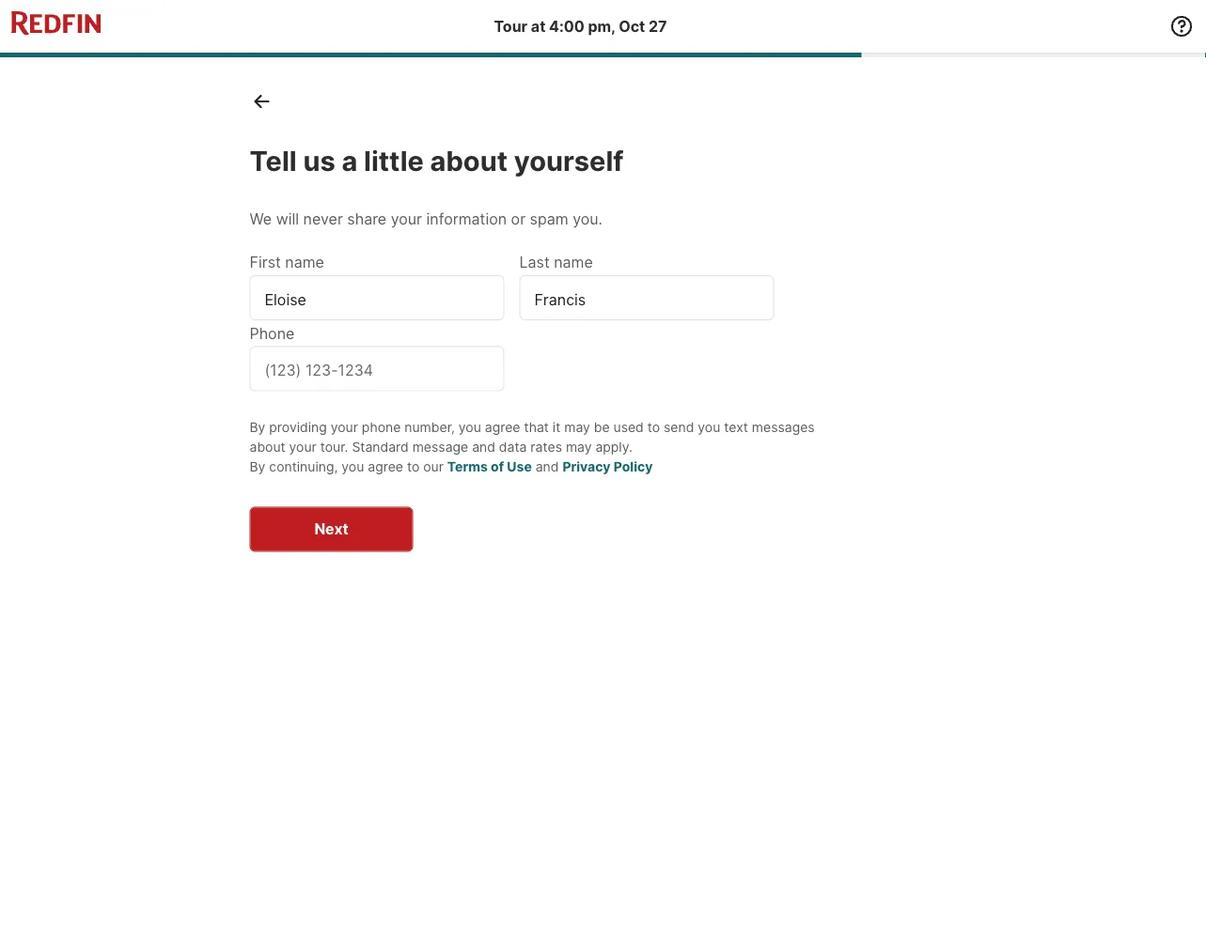 Task type: describe. For each thing, give the bounding box(es) containing it.
little
[[364, 144, 424, 177]]

2 horizontal spatial you
[[698, 420, 720, 436]]

at
[[531, 17, 546, 35]]

never
[[303, 210, 343, 228]]

tour
[[494, 17, 528, 35]]

send
[[664, 420, 694, 436]]

yourself
[[514, 144, 624, 177]]

be
[[594, 420, 610, 436]]

first
[[250, 253, 281, 271]]

2 vertical spatial your
[[289, 439, 317, 455]]

next
[[314, 520, 348, 538]]

privacy policy link
[[563, 459, 653, 475]]

will
[[276, 210, 299, 228]]

message
[[412, 439, 468, 455]]

tell
[[250, 144, 297, 177]]

data
[[499, 439, 527, 455]]

messages
[[752, 420, 815, 436]]

tour.
[[320, 439, 348, 455]]

name for first name
[[285, 253, 324, 271]]

we
[[250, 210, 272, 228]]

a
[[342, 144, 358, 177]]

and inside by providing your phone number, you agree that it may be used to send you text messages about your tour. standard message and data rates may apply.
[[472, 439, 495, 455]]

terms
[[447, 459, 488, 475]]

phone
[[362, 420, 401, 436]]

by for by continuing, you agree to our terms of use and privacy policy
[[250, 459, 266, 475]]

oct
[[619, 17, 645, 35]]

terms of use link
[[447, 459, 532, 475]]

our
[[423, 459, 444, 475]]

continuing,
[[269, 459, 338, 475]]

by for by providing your phone number, you agree that it may be used to send you text messages about your tour. standard message and data rates may apply.
[[250, 420, 266, 436]]

use
[[507, 459, 532, 475]]

1 vertical spatial may
[[566, 439, 592, 455]]

0 vertical spatial may
[[564, 420, 590, 436]]

(123) 123-1234 text field
[[265, 361, 488, 380]]

to inside by providing your phone number, you agree that it may be used to send you text messages about your tour. standard message and data rates may apply.
[[648, 420, 660, 436]]

phone
[[250, 324, 295, 342]]

by providing your phone number, you agree that it may be used to send you text messages about your tour. standard message and data rates may apply.
[[250, 420, 815, 455]]

1 horizontal spatial and
[[536, 459, 559, 475]]

number,
[[405, 420, 455, 436]]

you.
[[573, 210, 603, 228]]

0 horizontal spatial to
[[407, 459, 420, 475]]

text
[[724, 420, 748, 436]]



Task type: locate. For each thing, give the bounding box(es) containing it.
agree
[[485, 420, 520, 436], [368, 459, 403, 475]]

may up privacy
[[566, 439, 592, 455]]

1 vertical spatial agree
[[368, 459, 403, 475]]

to left our
[[407, 459, 420, 475]]

may right it
[[564, 420, 590, 436]]

providing
[[269, 420, 327, 436]]

your right share
[[391, 210, 422, 228]]

your
[[391, 210, 422, 228], [331, 420, 358, 436], [289, 439, 317, 455]]

0 horizontal spatial you
[[342, 459, 364, 475]]

last name
[[519, 253, 593, 271]]

and
[[472, 439, 495, 455], [536, 459, 559, 475]]

0 horizontal spatial and
[[472, 439, 495, 455]]

about down providing
[[250, 439, 285, 455]]

that
[[524, 420, 549, 436]]

name for last name
[[554, 253, 593, 271]]

1 vertical spatial and
[[536, 459, 559, 475]]

policy
[[614, 459, 653, 475]]

name right last
[[554, 253, 593, 271]]

0 vertical spatial to
[[648, 420, 660, 436]]

share
[[347, 210, 387, 228]]

None text field
[[265, 291, 488, 309]]

by left providing
[[250, 420, 266, 436]]

may
[[564, 420, 590, 436], [566, 439, 592, 455]]

last
[[519, 253, 550, 271]]

standard
[[352, 439, 409, 455]]

or
[[511, 210, 526, 228]]

by inside by providing your phone number, you agree that it may be used to send you text messages about your tour. standard message and data rates may apply.
[[250, 420, 266, 436]]

1 horizontal spatial name
[[554, 253, 593, 271]]

name right first
[[285, 253, 324, 271]]

and down rates
[[536, 459, 559, 475]]

name
[[285, 253, 324, 271], [554, 253, 593, 271]]

us
[[303, 144, 335, 177]]

to
[[648, 420, 660, 436], [407, 459, 420, 475]]

1 vertical spatial about
[[250, 439, 285, 455]]

2 horizontal spatial your
[[391, 210, 422, 228]]

apply.
[[596, 439, 633, 455]]

used
[[613, 420, 644, 436]]

agree inside by providing your phone number, you agree that it may be used to send you text messages about your tour. standard message and data rates may apply.
[[485, 420, 520, 436]]

1 horizontal spatial about
[[430, 144, 508, 177]]

agree down standard
[[368, 459, 403, 475]]

pm,
[[588, 17, 615, 35]]

tell us a little about yourself
[[250, 144, 624, 177]]

next button
[[250, 507, 413, 552]]

27
[[649, 17, 667, 35]]

1 by from the top
[[250, 420, 266, 436]]

it
[[553, 420, 561, 436]]

to right used
[[648, 420, 660, 436]]

1 name from the left
[[285, 253, 324, 271]]

you up message
[[459, 420, 481, 436]]

by
[[250, 420, 266, 436], [250, 459, 266, 475]]

2 name from the left
[[554, 253, 593, 271]]

we will never share your information or spam you.
[[250, 210, 603, 228]]

1 horizontal spatial agree
[[485, 420, 520, 436]]

information
[[426, 210, 507, 228]]

0 horizontal spatial name
[[285, 253, 324, 271]]

0 horizontal spatial your
[[289, 439, 317, 455]]

1 vertical spatial to
[[407, 459, 420, 475]]

progress bar
[[0, 53, 1206, 57]]

you
[[459, 420, 481, 436], [698, 420, 720, 436], [342, 459, 364, 475]]

0 vertical spatial about
[[430, 144, 508, 177]]

1 vertical spatial by
[[250, 459, 266, 475]]

privacy
[[563, 459, 611, 475]]

about up information
[[430, 144, 508, 177]]

0 horizontal spatial about
[[250, 439, 285, 455]]

your up the 'tour.'
[[331, 420, 358, 436]]

of
[[491, 459, 504, 475]]

agree up data
[[485, 420, 520, 436]]

0 vertical spatial and
[[472, 439, 495, 455]]

you left text
[[698, 420, 720, 436]]

and up terms of use 'link'
[[472, 439, 495, 455]]

1 horizontal spatial your
[[331, 420, 358, 436]]

2 by from the top
[[250, 459, 266, 475]]

0 horizontal spatial agree
[[368, 459, 403, 475]]

1 horizontal spatial to
[[648, 420, 660, 436]]

your up continuing, on the left of the page
[[289, 439, 317, 455]]

None text field
[[534, 291, 758, 309]]

0 vertical spatial by
[[250, 420, 266, 436]]

by left continuing, on the left of the page
[[250, 459, 266, 475]]

1 vertical spatial your
[[331, 420, 358, 436]]

by continuing, you agree to our terms of use and privacy policy
[[250, 459, 653, 475]]

tour at 4:00 pm, oct 27
[[494, 17, 667, 35]]

about inside by providing your phone number, you agree that it may be used to send you text messages about your tour. standard message and data rates may apply.
[[250, 439, 285, 455]]

1 horizontal spatial you
[[459, 420, 481, 436]]

about
[[430, 144, 508, 177], [250, 439, 285, 455]]

you down the 'tour.'
[[342, 459, 364, 475]]

first name
[[250, 253, 324, 271]]

rates
[[531, 439, 562, 455]]

0 vertical spatial your
[[391, 210, 422, 228]]

spam
[[530, 210, 568, 228]]

0 vertical spatial agree
[[485, 420, 520, 436]]

4:00
[[549, 17, 584, 35]]



Task type: vqa. For each thing, say whether or not it's contained in the screenshot.
'Change' in Price Change radio
no



